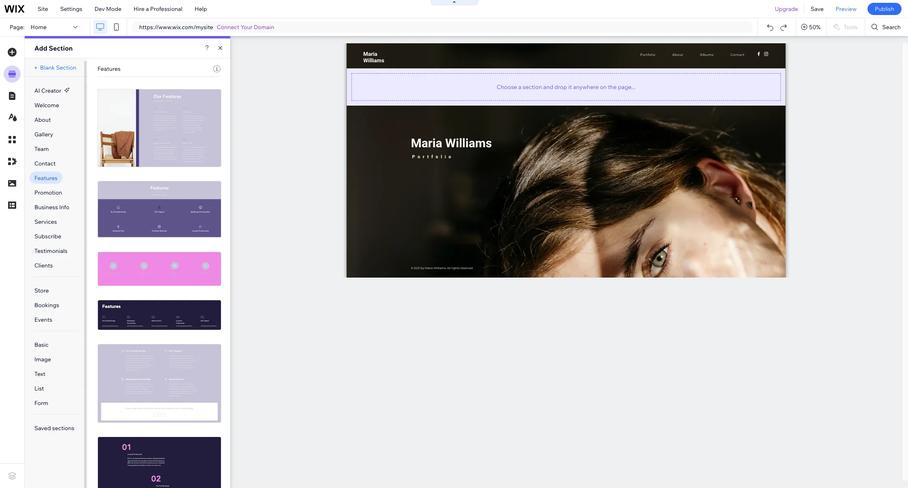 Task type: describe. For each thing, give the bounding box(es) containing it.
save
[[811, 5, 824, 13]]

ai
[[34, 87, 40, 94]]

saved sections
[[34, 425, 74, 432]]

settings
[[60, 5, 82, 13]]

promotion
[[34, 189, 62, 196]]

blank section
[[40, 64, 76, 71]]

a for section
[[518, 83, 521, 90]]

basic
[[34, 341, 49, 348]]

list
[[34, 385, 44, 392]]

preview
[[836, 5, 857, 13]]

professional
[[150, 5, 182, 13]]

sections
[[52, 425, 74, 432]]

store
[[34, 287, 49, 294]]

hire a professional
[[134, 5, 182, 13]]

0 horizontal spatial features
[[34, 174, 57, 182]]

bookings
[[34, 302, 59, 309]]

https://www.wix.com/mysite connect your domain
[[139, 23, 274, 31]]

tools
[[844, 23, 858, 31]]

hire
[[134, 5, 145, 13]]

team
[[34, 145, 49, 153]]

50% button
[[796, 18, 826, 36]]

search button
[[865, 18, 908, 36]]

anywhere
[[573, 83, 599, 90]]

preview button
[[830, 0, 863, 18]]

and
[[543, 83, 553, 90]]

clients
[[34, 262, 53, 269]]

about
[[34, 116, 51, 123]]

blank
[[40, 64, 55, 71]]

1 horizontal spatial features
[[98, 65, 121, 72]]

add
[[34, 44, 47, 52]]

site
[[38, 5, 48, 13]]

mode
[[106, 5, 121, 13]]

contact
[[34, 160, 56, 167]]

on
[[600, 83, 607, 90]]

ai creator
[[34, 87, 61, 94]]

save button
[[805, 0, 830, 18]]



Task type: locate. For each thing, give the bounding box(es) containing it.
a right hire
[[146, 5, 149, 13]]

help
[[195, 5, 207, 13]]

1 vertical spatial section
[[56, 64, 76, 71]]

info
[[59, 204, 69, 211]]

publish
[[875, 5, 894, 13]]

business
[[34, 204, 58, 211]]

services
[[34, 218, 57, 225]]

welcome
[[34, 102, 59, 109]]

home
[[31, 23, 47, 31]]

tools button
[[827, 18, 865, 36]]

1 vertical spatial a
[[518, 83, 521, 90]]

a
[[146, 5, 149, 13], [518, 83, 521, 90]]

choose a section and drop it anywhere on the page...
[[497, 83, 636, 90]]

0 vertical spatial section
[[49, 44, 73, 52]]

creator
[[41, 87, 61, 94]]

gallery
[[34, 131, 53, 138]]

0 vertical spatial a
[[146, 5, 149, 13]]

image
[[34, 356, 51, 363]]

a left the section
[[518, 83, 521, 90]]

dev mode
[[94, 5, 121, 13]]

add section
[[34, 44, 73, 52]]

section right blank on the top
[[56, 64, 76, 71]]

testimonials
[[34, 247, 67, 255]]

0 horizontal spatial a
[[146, 5, 149, 13]]

publish button
[[868, 3, 902, 15]]

https://www.wix.com/mysite
[[139, 23, 213, 31]]

form
[[34, 399, 48, 407]]

section
[[523, 83, 542, 90]]

section for blank section
[[56, 64, 76, 71]]

search
[[882, 23, 901, 31]]

1 horizontal spatial a
[[518, 83, 521, 90]]

section for add section
[[49, 44, 73, 52]]

section up blank section
[[49, 44, 73, 52]]

features
[[98, 65, 121, 72], [34, 174, 57, 182]]

0 vertical spatial features
[[98, 65, 121, 72]]

business info
[[34, 204, 69, 211]]

saved
[[34, 425, 51, 432]]

choose
[[497, 83, 517, 90]]

dev
[[94, 5, 105, 13]]

it
[[568, 83, 572, 90]]

events
[[34, 316, 52, 323]]

connect
[[217, 23, 239, 31]]

a for professional
[[146, 5, 149, 13]]

text
[[34, 370, 45, 378]]

drop
[[555, 83, 567, 90]]

1 vertical spatial features
[[34, 174, 57, 182]]

subscribe
[[34, 233, 61, 240]]

domain
[[254, 23, 274, 31]]

your
[[241, 23, 253, 31]]

upgrade
[[775, 5, 798, 13]]

section
[[49, 44, 73, 52], [56, 64, 76, 71]]

page...
[[618, 83, 636, 90]]

50%
[[809, 23, 821, 31]]

the
[[608, 83, 617, 90]]



Task type: vqa. For each thing, say whether or not it's contained in the screenshot.
the questions in wix faq provide quick answers to common user questions
no



